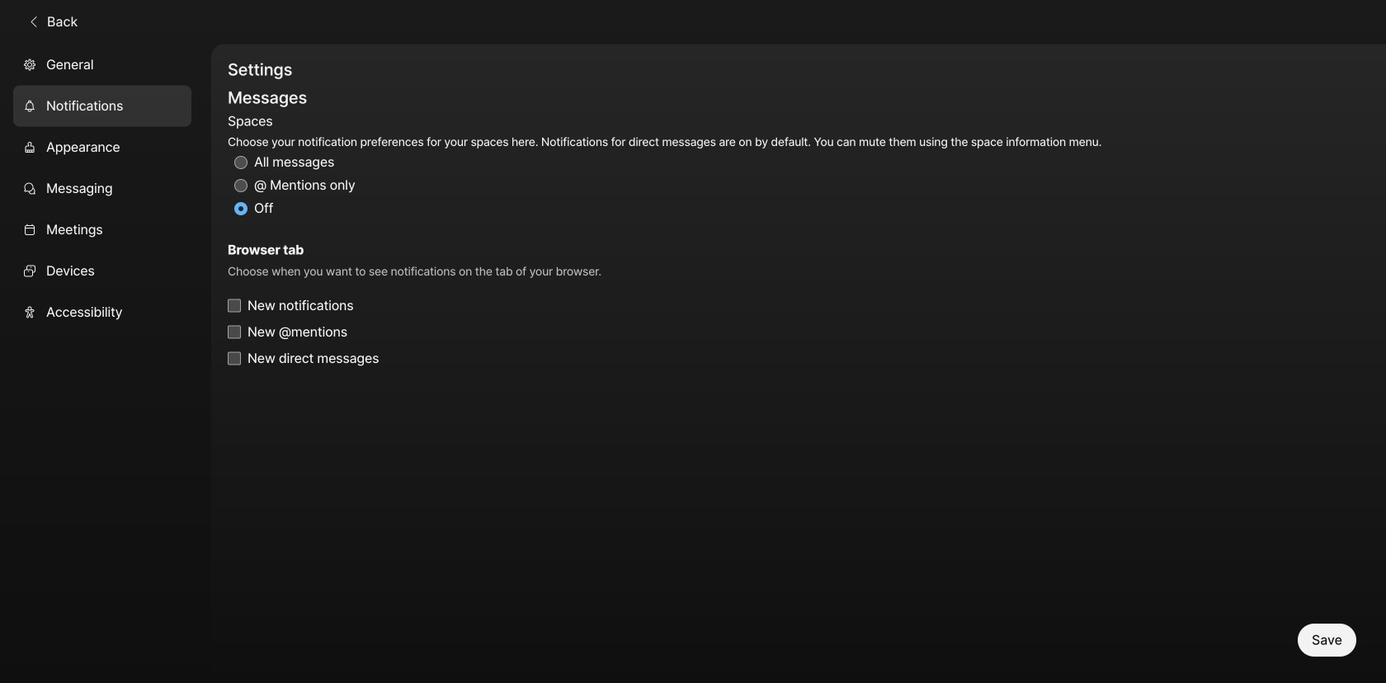 Task type: describe. For each thing, give the bounding box(es) containing it.
All messages radio
[[234, 156, 248, 169]]

devices tab
[[13, 250, 191, 292]]

@ Mentions only radio
[[234, 179, 248, 192]]

messaging tab
[[13, 168, 191, 209]]

settings navigation
[[0, 44, 211, 683]]

general tab
[[13, 44, 191, 85]]

notifications tab
[[13, 85, 191, 127]]

accessibility tab
[[13, 292, 191, 333]]

meetings tab
[[13, 209, 191, 250]]



Task type: vqa. For each thing, say whether or not it's contained in the screenshot.
CANCEL_16 icon
no



Task type: locate. For each thing, give the bounding box(es) containing it.
option group
[[228, 110, 1102, 220]]

Off radio
[[234, 202, 248, 215]]

appearance tab
[[13, 127, 191, 168]]



